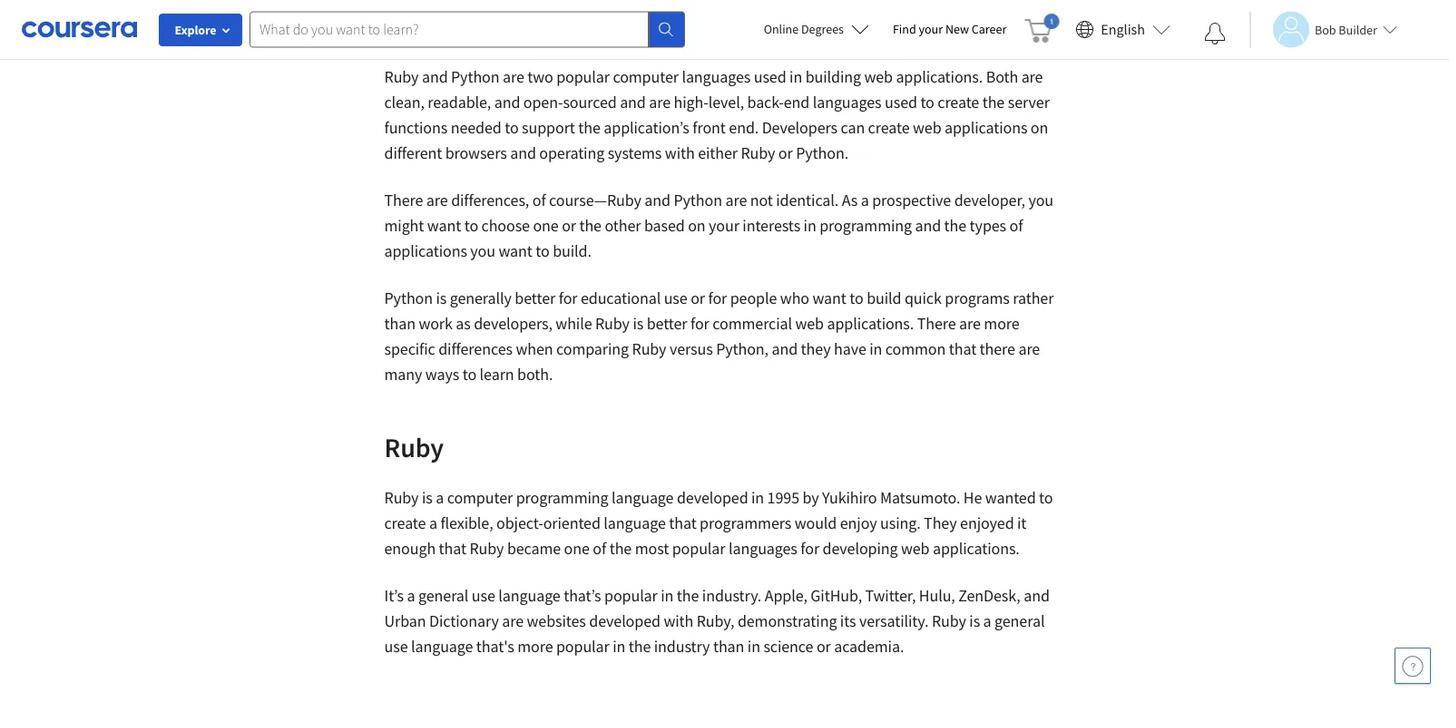 Task type: locate. For each thing, give the bounding box(es) containing it.
of
[[533, 190, 546, 211], [1010, 216, 1023, 236], [593, 539, 606, 559]]

applications. down find your new career link
[[896, 67, 983, 87]]

0 vertical spatial create
[[938, 92, 980, 113]]

on
[[1031, 118, 1049, 138], [688, 216, 706, 236]]

have
[[834, 339, 867, 359]]

work
[[419, 314, 453, 334]]

of down the oriented
[[593, 539, 606, 559]]

1 vertical spatial computer
[[447, 488, 513, 508]]

0 horizontal spatial programming
[[516, 488, 609, 508]]

1 vertical spatial than
[[713, 637, 745, 657]]

1 vertical spatial python
[[674, 190, 722, 211]]

to left build.
[[536, 241, 550, 261]]

in right have
[[870, 339, 883, 359]]

is down zendesk,
[[970, 611, 980, 632]]

2 vertical spatial want
[[813, 288, 847, 309]]

to inside ruby is a computer programming language developed in 1995 by yukihiro matsumoto. he wanted to create a flexible, object-oriented language that programmers would enjoy using. they enjoyed it enough that ruby became one of the most popular languages for developing web applications.
[[1039, 488, 1053, 508]]

or inside it's a general use language that's popular in the industry. apple, github, twitter, hulu, zendesk, and urban dictionary are websites developed with ruby, demonstrating its versatility. ruby is a general use language that's more popular in the industry than in science or academia.
[[817, 637, 831, 657]]

developing
[[823, 539, 898, 559]]

than down ruby,
[[713, 637, 745, 657]]

popular right most
[[672, 539, 726, 559]]

your left interests
[[709, 216, 740, 236]]

with left "either"
[[665, 143, 695, 163]]

comparing
[[556, 339, 629, 359]]

0 horizontal spatial python
[[384, 288, 433, 309]]

2 horizontal spatial that
[[949, 339, 977, 359]]

there inside there are differences, of course—ruby and python are not identical. as a prospective developer, you might want to choose one or the other based on your interests in programming and the types of applications you want to build.
[[384, 190, 423, 211]]

0 vertical spatial general
[[418, 586, 469, 606]]

on right based
[[688, 216, 706, 236]]

applications down might
[[384, 241, 467, 261]]

1 vertical spatial use
[[472, 586, 495, 606]]

programmers
[[700, 513, 792, 534]]

that left there
[[949, 339, 977, 359]]

0 horizontal spatial there
[[384, 190, 423, 211]]

than inside it's a general use language that's popular in the industry. apple, github, twitter, hulu, zendesk, and urban dictionary are websites developed with ruby, demonstrating its versatility. ruby is a general use language that's more popular in the industry than in science or academia.
[[713, 637, 745, 657]]

1 horizontal spatial than
[[713, 637, 745, 657]]

2 horizontal spatial use
[[664, 288, 688, 309]]

python up work
[[384, 288, 433, 309]]

that's
[[476, 637, 514, 657]]

web inside python is generally better for educational use or for people who want to build quick programs rather than work as developers, while ruby is better for commercial web applications. there are more specific differences when comparing ruby versus python, and they have in common that there are many ways to learn both.
[[796, 314, 824, 334]]

1 vertical spatial developed
[[589, 611, 661, 632]]

1 horizontal spatial one
[[564, 539, 590, 559]]

0 vertical spatial with
[[665, 143, 695, 163]]

developed inside ruby is a computer programming language developed in 1995 by yukihiro matsumoto. he wanted to create a flexible, object-oriented language that programmers would enjoy using. they enjoyed it enough that ruby became one of the most popular languages for developing web applications.
[[677, 488, 748, 508]]

builder
[[1339, 21, 1378, 38]]

in up end
[[790, 67, 803, 87]]

your
[[919, 21, 943, 37], [709, 216, 740, 236]]

0 horizontal spatial you
[[471, 241, 496, 261]]

ruby up the clean,
[[384, 67, 419, 87]]

applications. inside ruby is a computer programming language developed in 1995 by yukihiro matsumoto. he wanted to create a flexible, object-oriented language that programmers would enjoy using. they enjoyed it enough that ruby became one of the most popular languages for developing web applications.
[[933, 539, 1020, 559]]

1 horizontal spatial there
[[917, 314, 956, 334]]

0 vertical spatial one
[[533, 216, 559, 236]]

a right as
[[861, 190, 869, 211]]

1 vertical spatial used
[[885, 92, 918, 113]]

programming up the oriented
[[516, 488, 609, 508]]

used down the find
[[885, 92, 918, 113]]

both
[[986, 67, 1019, 87]]

general up dictionary
[[418, 586, 469, 606]]

as
[[842, 190, 858, 211]]

github,
[[811, 586, 862, 606]]

languages
[[682, 67, 751, 87], [813, 92, 882, 113], [729, 539, 798, 559]]

0 vertical spatial programming
[[820, 216, 912, 236]]

1 vertical spatial more
[[518, 637, 553, 657]]

is down educational
[[633, 314, 644, 334]]

1 horizontal spatial python
[[451, 67, 500, 87]]

0 horizontal spatial one
[[533, 216, 559, 236]]

1995
[[768, 488, 800, 508]]

1 horizontal spatial general
[[995, 611, 1045, 632]]

1 horizontal spatial developed
[[677, 488, 748, 508]]

0 vertical spatial more
[[984, 314, 1020, 334]]

in inside python is generally better for educational use or for people who want to build quick programs rather than work as developers, while ruby is better for commercial web applications. there are more specific differences when comparing ruby versus python, and they have in common that there are many ways to learn both.
[[870, 339, 883, 359]]

1 vertical spatial of
[[1010, 216, 1023, 236]]

of right differences,
[[533, 190, 546, 211]]

is up enough
[[422, 488, 433, 508]]

0 horizontal spatial than
[[384, 314, 416, 334]]

want right might
[[427, 216, 461, 236]]

better up developers,
[[515, 288, 556, 309]]

use up dictionary
[[472, 586, 495, 606]]

english
[[1101, 20, 1146, 39]]

developed up programmers
[[677, 488, 748, 508]]

1 vertical spatial you
[[471, 241, 496, 261]]

there up might
[[384, 190, 423, 211]]

2 vertical spatial python
[[384, 288, 433, 309]]

front
[[693, 118, 726, 138]]

1 vertical spatial your
[[709, 216, 740, 236]]

that left programmers
[[669, 513, 697, 534]]

ruby left versus
[[632, 339, 667, 359]]

find your new career link
[[884, 18, 1016, 41]]

programming
[[820, 216, 912, 236], [516, 488, 609, 508]]

for inside ruby is a computer programming language developed in 1995 by yukihiro matsumoto. he wanted to create a flexible, object-oriented language that programmers would enjoy using. they enjoyed it enough that ruby became one of the most popular languages for developing web applications.
[[801, 539, 820, 559]]

wanted
[[986, 488, 1036, 508]]

with inside it's a general use language that's popular in the industry. apple, github, twitter, hulu, zendesk, and urban dictionary are websites developed with ruby, demonstrating its versatility. ruby is a general use language that's more popular in the industry than in science or academia.
[[664, 611, 694, 632]]

0 vertical spatial applications
[[945, 118, 1028, 138]]

1 horizontal spatial used
[[885, 92, 918, 113]]

are down different in the left top of the page
[[426, 190, 448, 211]]

that down flexible, at bottom left
[[439, 539, 467, 559]]

there down quick
[[917, 314, 956, 334]]

1 horizontal spatial computer
[[613, 67, 679, 87]]

1 horizontal spatial that
[[669, 513, 697, 534]]

rather
[[1013, 288, 1054, 309]]

both.
[[517, 364, 553, 385]]

2 horizontal spatial python
[[674, 190, 722, 211]]

popular right that's
[[605, 586, 658, 606]]

one
[[533, 216, 559, 236], [564, 539, 590, 559]]

build.
[[553, 241, 592, 261]]

1 horizontal spatial want
[[499, 241, 533, 261]]

is up work
[[436, 288, 447, 309]]

coursera image
[[22, 15, 137, 44]]

1 horizontal spatial on
[[1031, 118, 1049, 138]]

want right who
[[813, 288, 847, 309]]

developed down that's
[[589, 611, 661, 632]]

1 horizontal spatial more
[[984, 314, 1020, 334]]

to left build
[[850, 288, 864, 309]]

0 vertical spatial of
[[533, 190, 546, 211]]

computer up flexible, at bottom left
[[447, 488, 513, 508]]

0 vertical spatial better
[[515, 288, 556, 309]]

2 vertical spatial that
[[439, 539, 467, 559]]

more up there
[[984, 314, 1020, 334]]

0 vertical spatial applications.
[[896, 67, 983, 87]]

1 vertical spatial one
[[564, 539, 590, 559]]

matsumoto.
[[880, 488, 961, 508]]

to
[[921, 92, 935, 113], [505, 118, 519, 138], [464, 216, 478, 236], [536, 241, 550, 261], [850, 288, 864, 309], [463, 364, 477, 385], [1039, 488, 1053, 508]]

back-
[[748, 92, 784, 113]]

people
[[730, 288, 777, 309]]

python inside ruby and python are two popular computer languages used in building web applications. both are clean, readable, and open-sourced and are high-level, back-end languages used to create the server functions needed to support the application's front end. developers can create web applications on different browsers and operating systems with either ruby or python.
[[451, 67, 500, 87]]

one up build.
[[533, 216, 559, 236]]

python
[[451, 67, 500, 87], [674, 190, 722, 211], [384, 288, 433, 309]]

they
[[924, 513, 957, 534]]

0 vertical spatial use
[[664, 288, 688, 309]]

course—ruby
[[549, 190, 642, 211]]

for down would at the bottom of page
[[801, 539, 820, 559]]

shopping cart: 1 item image
[[1025, 14, 1060, 43]]

and up application's
[[620, 92, 646, 113]]

the down course—ruby
[[580, 216, 602, 236]]

computer up application's
[[613, 67, 679, 87]]

to down differences
[[463, 364, 477, 385]]

ruby,
[[697, 611, 735, 632]]

you right developer,
[[1029, 190, 1054, 211]]

0 vertical spatial languages
[[682, 67, 751, 87]]

1 horizontal spatial your
[[919, 21, 943, 37]]

1 vertical spatial create
[[868, 118, 910, 138]]

0 horizontal spatial of
[[533, 190, 546, 211]]

languages up level,
[[682, 67, 751, 87]]

or up build.
[[562, 216, 576, 236]]

end.
[[729, 118, 759, 138]]

0 vertical spatial developed
[[677, 488, 748, 508]]

on inside there are differences, of course—ruby and python are not identical. as a prospective developer, you might want to choose one or the other based on your interests in programming and the types of applications you want to build.
[[688, 216, 706, 236]]

1 vertical spatial programming
[[516, 488, 609, 508]]

popular inside ruby and python are two popular computer languages used in building web applications. both are clean, readable, and open-sourced and are high-level, back-end languages used to create the server functions needed to support the application's front end. developers can create web applications on different browsers and operating systems with either ruby or python.
[[557, 67, 610, 87]]

and right zendesk,
[[1024, 586, 1050, 606]]

0 horizontal spatial developed
[[589, 611, 661, 632]]

applications. inside python is generally better for educational use or for people who want to build quick programs rather than work as developers, while ruby is better for commercial web applications. there are more specific differences when comparing ruby versus python, and they have in common that there are many ways to learn both.
[[827, 314, 914, 334]]

0 horizontal spatial want
[[427, 216, 461, 236]]

1 horizontal spatial programming
[[820, 216, 912, 236]]

1 vertical spatial applications.
[[827, 314, 914, 334]]

is inside it's a general use language that's popular in the industry. apple, github, twitter, hulu, zendesk, and urban dictionary are websites developed with ruby, demonstrating its versatility. ruby is a general use language that's more popular in the industry than in science or academia.
[[970, 611, 980, 632]]

educational
[[581, 288, 661, 309]]

1 vertical spatial want
[[499, 241, 533, 261]]

2 vertical spatial applications.
[[933, 539, 1020, 559]]

and down prospective
[[915, 216, 941, 236]]

applications. inside ruby and python are two popular computer languages used in building web applications. both are clean, readable, and open-sourced and are high-level, back-end languages used to create the server functions needed to support the application's front end. developers can create web applications on different browsers and operating systems with either ruby or python.
[[896, 67, 983, 87]]

What do you want to learn? text field
[[250, 11, 649, 48]]

0 horizontal spatial computer
[[447, 488, 513, 508]]

to right 'wanted' on the right
[[1039, 488, 1053, 508]]

than
[[384, 314, 416, 334], [713, 637, 745, 657]]

0 horizontal spatial on
[[688, 216, 706, 236]]

0 vertical spatial that
[[949, 339, 977, 359]]

used up back-
[[754, 67, 787, 87]]

1 vertical spatial on
[[688, 216, 706, 236]]

web up they on the right of the page
[[796, 314, 824, 334]]

applications. down enjoyed
[[933, 539, 1020, 559]]

and
[[422, 67, 448, 87], [494, 92, 520, 113], [620, 92, 646, 113], [510, 143, 536, 163], [645, 190, 671, 211], [915, 216, 941, 236], [772, 339, 798, 359], [1024, 586, 1050, 606]]

that
[[949, 339, 977, 359], [669, 513, 697, 534], [439, 539, 467, 559]]

better up versus
[[647, 314, 688, 334]]

0 horizontal spatial applications
[[384, 241, 467, 261]]

used
[[754, 67, 787, 87], [885, 92, 918, 113]]

generally
[[450, 288, 512, 309]]

online
[[764, 21, 799, 37]]

a up flexible, at bottom left
[[436, 488, 444, 508]]

other
[[605, 216, 641, 236]]

who
[[780, 288, 810, 309]]

or inside python is generally better for educational use or for people who want to build quick programs rather than work as developers, while ruby is better for commercial web applications. there are more specific differences when comparing ruby versus python, and they have in common that there are many ways to learn both.
[[691, 288, 705, 309]]

one inside there are differences, of course—ruby and python are not identical. as a prospective developer, you might want to choose one or the other based on your interests in programming and the types of applications you want to build.
[[533, 216, 559, 236]]

2 horizontal spatial create
[[938, 92, 980, 113]]

the left industry
[[629, 637, 651, 657]]

not
[[750, 190, 773, 211]]

ruby and python are two popular computer languages used in building web applications. both are clean, readable, and open-sourced and are high-level, back-end languages used to create the server functions needed to support the application's front end. developers can create web applications on different browsers and operating systems with either ruby or python.
[[384, 67, 1050, 163]]

0 horizontal spatial more
[[518, 637, 553, 657]]

are right there
[[1019, 339, 1040, 359]]

commercial
[[713, 314, 792, 334]]

in left "1995" on the right bottom of the page
[[752, 488, 764, 508]]

in left industry
[[613, 637, 626, 657]]

1 horizontal spatial better
[[647, 314, 688, 334]]

industry.
[[702, 586, 762, 606]]

types
[[970, 216, 1007, 236]]

None search field
[[250, 11, 685, 48]]

0 horizontal spatial general
[[418, 586, 469, 606]]

degrees
[[801, 21, 844, 37]]

python,
[[716, 339, 769, 359]]

its
[[840, 611, 856, 632]]

more
[[984, 314, 1020, 334], [518, 637, 553, 657]]

in left science
[[748, 637, 761, 657]]

1 vertical spatial there
[[917, 314, 956, 334]]

1 vertical spatial languages
[[813, 92, 882, 113]]

2 vertical spatial create
[[384, 513, 426, 534]]

1 horizontal spatial applications
[[945, 118, 1028, 138]]

zendesk,
[[959, 586, 1021, 606]]

and down support
[[510, 143, 536, 163]]

0 horizontal spatial used
[[754, 67, 787, 87]]

developers,
[[474, 314, 553, 334]]

0 vertical spatial there
[[384, 190, 423, 211]]

1 horizontal spatial you
[[1029, 190, 1054, 211]]

2 vertical spatial languages
[[729, 539, 798, 559]]

building
[[806, 67, 861, 87]]

show notifications image
[[1205, 23, 1226, 44]]

one down the oriented
[[564, 539, 590, 559]]

1 vertical spatial applications
[[384, 241, 467, 261]]

2 horizontal spatial want
[[813, 288, 847, 309]]

want down choose
[[499, 241, 533, 261]]

with
[[665, 143, 695, 163], [664, 611, 694, 632]]

applications down server
[[945, 118, 1028, 138]]

1 vertical spatial with
[[664, 611, 694, 632]]

applications. down build
[[827, 314, 914, 334]]

0 horizontal spatial that
[[439, 539, 467, 559]]

use up versus
[[664, 288, 688, 309]]

want inside python is generally better for educational use or for people who want to build quick programs rather than work as developers, while ruby is better for commercial web applications. there are more specific differences when comparing ruby versus python, and they have in common that there are many ways to learn both.
[[813, 288, 847, 309]]

they
[[801, 339, 831, 359]]

are up that's
[[502, 611, 524, 632]]

0 vertical spatial than
[[384, 314, 416, 334]]

0 horizontal spatial use
[[384, 637, 408, 657]]

0 vertical spatial computer
[[613, 67, 679, 87]]

0 vertical spatial on
[[1031, 118, 1049, 138]]

there inside python is generally better for educational use or for people who want to build quick programs rather than work as developers, while ruby is better for commercial web applications. there are more specific differences when comparing ruby versus python, and they have in common that there are many ways to learn both.
[[917, 314, 956, 334]]

a
[[861, 190, 869, 211], [436, 488, 444, 508], [429, 513, 437, 534], [407, 586, 415, 606], [984, 611, 992, 632]]

of right types on the top of page
[[1010, 216, 1023, 236]]

ruby down hulu,
[[932, 611, 967, 632]]

in down identical.
[[804, 216, 817, 236]]

0 horizontal spatial create
[[384, 513, 426, 534]]

popular up sourced on the top
[[557, 67, 610, 87]]

1 horizontal spatial use
[[472, 586, 495, 606]]

your right the find
[[919, 21, 943, 37]]

2 vertical spatial of
[[593, 539, 606, 559]]

languages down programmers
[[729, 539, 798, 559]]

general down zendesk,
[[995, 611, 1045, 632]]

more down websites
[[518, 637, 553, 657]]

can
[[841, 118, 865, 138]]

on inside ruby and python are two popular computer languages used in building web applications. both are clean, readable, and open-sourced and are high-level, back-end languages used to create the server functions needed to support the application's front end. developers can create web applications on different browsers and operating systems with either ruby or python.
[[1031, 118, 1049, 138]]

the
[[983, 92, 1005, 113], [578, 118, 601, 138], [580, 216, 602, 236], [945, 216, 967, 236], [610, 539, 632, 559], [677, 586, 699, 606], [629, 637, 651, 657]]

in
[[790, 67, 803, 87], [804, 216, 817, 236], [870, 339, 883, 359], [752, 488, 764, 508], [661, 586, 674, 606], [613, 637, 626, 657], [748, 637, 761, 657]]

0 horizontal spatial your
[[709, 216, 740, 236]]

or right science
[[817, 637, 831, 657]]

2 horizontal spatial of
[[1010, 216, 1023, 236]]

a left flexible, at bottom left
[[429, 513, 437, 534]]

in inside ruby and python are two popular computer languages used in building web applications. both are clean, readable, and open-sourced and are high-level, back-end languages used to create the server functions needed to support the application's front end. developers can create web applications on different browsers and operating systems with either ruby or python.
[[790, 67, 803, 87]]

0 vertical spatial python
[[451, 67, 500, 87]]

you down choose
[[471, 241, 496, 261]]

developed inside it's a general use language that's popular in the industry. apple, github, twitter, hulu, zendesk, and urban dictionary are websites developed with ruby, demonstrating its versatility. ruby is a general use language that's more popular in the industry than in science or academia.
[[589, 611, 661, 632]]

web
[[865, 67, 893, 87], [913, 118, 942, 138], [796, 314, 824, 334], [901, 539, 930, 559]]

use down the urban
[[384, 637, 408, 657]]

to down differences,
[[464, 216, 478, 236]]

ruby down many
[[384, 430, 444, 464]]

prospective
[[872, 190, 951, 211]]

1 horizontal spatial of
[[593, 539, 606, 559]]

open-
[[524, 92, 563, 113]]

or up versus
[[691, 288, 705, 309]]

general
[[418, 586, 469, 606], [995, 611, 1045, 632]]

developers
[[762, 118, 838, 138]]

by
[[803, 488, 819, 508]]



Task type: describe. For each thing, give the bounding box(es) containing it.
1 vertical spatial better
[[647, 314, 688, 334]]

hulu,
[[919, 586, 956, 606]]

ruby up enough
[[384, 488, 419, 508]]

find your new career
[[893, 21, 1007, 37]]

0 vertical spatial you
[[1029, 190, 1054, 211]]

two
[[528, 67, 553, 87]]

python is generally better for educational use or for people who want to build quick programs rather than work as developers, while ruby is better for commercial web applications. there are more specific differences when comparing ruby versus python, and they have in common that there are many ways to learn both.
[[384, 288, 1054, 385]]

python.
[[796, 143, 849, 163]]

most
[[635, 539, 669, 559]]

learn
[[480, 364, 514, 385]]

programs
[[945, 288, 1010, 309]]

the up ruby,
[[677, 586, 699, 606]]

it's a general use language that's popular in the industry. apple, github, twitter, hulu, zendesk, and urban dictionary are websites developed with ruby, demonstrating its versatility. ruby is a general use language that's more popular in the industry than in science or academia.
[[384, 586, 1050, 657]]

are inside it's a general use language that's popular in the industry. apple, github, twitter, hulu, zendesk, and urban dictionary are websites developed with ruby, demonstrating its versatility. ruby is a general use language that's more popular in the industry than in science or academia.
[[502, 611, 524, 632]]

while
[[556, 314, 592, 334]]

that inside python is generally better for educational use or for people who want to build quick programs rather than work as developers, while ruby is better for commercial web applications. there are more specific differences when comparing ruby versus python, and they have in common that there are many ways to learn both.
[[949, 339, 977, 359]]

as
[[456, 314, 471, 334]]

python inside python is generally better for educational use or for people who want to build quick programs rather than work as developers, while ruby is better for commercial web applications. there are more specific differences when comparing ruby versus python, and they have in common that there are many ways to learn both.
[[384, 288, 433, 309]]

and inside python is generally better for educational use or for people who want to build quick programs rather than work as developers, while ruby is better for commercial web applications. there are more specific differences when comparing ruby versus python, and they have in common that there are many ways to learn both.
[[772, 339, 798, 359]]

are left not
[[726, 190, 747, 211]]

than inside python is generally better for educational use or for people who want to build quick programs rather than work as developers, while ruby is better for commercial web applications. there are more specific differences when comparing ruby versus python, and they have in common that there are many ways to learn both.
[[384, 314, 416, 334]]

science
[[764, 637, 814, 657]]

help center image
[[1402, 655, 1424, 677]]

a inside there are differences, of course—ruby and python are not identical. as a prospective developer, you might want to choose one or the other based on your interests in programming and the types of applications you want to build.
[[861, 190, 869, 211]]

web right the building
[[865, 67, 893, 87]]

programming inside ruby is a computer programming language developed in 1995 by yukihiro matsumoto. he wanted to create a flexible, object-oriented language that programmers would enjoy using. they enjoyed it enough that ruby became one of the most popular languages for developing web applications.
[[516, 488, 609, 508]]

python inside there are differences, of course—ruby and python are not identical. as a prospective developer, you might want to choose one or the other based on your interests in programming and the types of applications you want to build.
[[674, 190, 722, 211]]

ruby down flexible, at bottom left
[[470, 539, 504, 559]]

specific
[[384, 339, 435, 359]]

applications inside there are differences, of course—ruby and python are not identical. as a prospective developer, you might want to choose one or the other based on your interests in programming and the types of applications you want to build.
[[384, 241, 467, 261]]

new
[[946, 21, 969, 37]]

that's
[[564, 586, 601, 606]]

0 vertical spatial your
[[919, 21, 943, 37]]

when
[[516, 339, 553, 359]]

applications inside ruby and python are two popular computer languages used in building web applications. both are clean, readable, and open-sourced and are high-level, back-end languages used to create the server functions needed to support the application's front end. developers can create web applications on different browsers and operating systems with either ruby or python.
[[945, 118, 1028, 138]]

and left open-
[[494, 92, 520, 113]]

or inside ruby and python are two popular computer languages used in building web applications. both are clean, readable, and open-sourced and are high-level, back-end languages used to create the server functions needed to support the application's front end. developers can create web applications on different browsers and operating systems with either ruby or python.
[[779, 143, 793, 163]]

create inside ruby is a computer programming language developed in 1995 by yukihiro matsumoto. he wanted to create a flexible, object-oriented language that programmers would enjoy using. they enjoyed it enough that ruby became one of the most popular languages for developing web applications.
[[384, 513, 426, 534]]

oriented
[[543, 513, 601, 534]]

demonstrating
[[738, 611, 837, 632]]

dictionary
[[429, 611, 499, 632]]

application's
[[604, 118, 690, 138]]

bob
[[1315, 21, 1337, 38]]

in inside there are differences, of course—ruby and python are not identical. as a prospective developer, you might want to choose one or the other based on your interests in programming and the types of applications you want to build.
[[804, 216, 817, 236]]

of inside ruby is a computer programming language developed in 1995 by yukihiro matsumoto. he wanted to create a flexible, object-oriented language that programmers would enjoy using. they enjoyed it enough that ruby became one of the most popular languages for developing web applications.
[[593, 539, 606, 559]]

1 vertical spatial general
[[995, 611, 1045, 632]]

languages inside ruby is a computer programming language developed in 1995 by yukihiro matsumoto. he wanted to create a flexible, object-oriented language that programmers would enjoy using. they enjoyed it enough that ruby became one of the most popular languages for developing web applications.
[[729, 539, 798, 559]]

versus
[[670, 339, 713, 359]]

a down zendesk,
[[984, 611, 992, 632]]

differences
[[439, 339, 513, 359]]

in down most
[[661, 586, 674, 606]]

different
[[384, 143, 442, 163]]

and up based
[[645, 190, 671, 211]]

systems
[[608, 143, 662, 163]]

the left types on the top of page
[[945, 216, 967, 236]]

with inside ruby and python are two popular computer languages used in building web applications. both are clean, readable, and open-sourced and are high-level, back-end languages used to create the server functions needed to support the application's front end. developers can create web applications on different browsers and operating systems with either ruby or python.
[[665, 143, 695, 163]]

there
[[980, 339, 1016, 359]]

choose
[[482, 216, 530, 236]]

to down find your new career link
[[921, 92, 935, 113]]

for up while
[[559, 288, 578, 309]]

or inside there are differences, of course—ruby and python are not identical. as a prospective developer, you might want to choose one or the other based on your interests in programming and the types of applications you want to build.
[[562, 216, 576, 236]]

browsers
[[445, 143, 507, 163]]

apple,
[[765, 586, 808, 606]]

for left people
[[708, 288, 727, 309]]

academia.
[[834, 637, 904, 657]]

high-
[[674, 92, 709, 113]]

popular inside ruby is a computer programming language developed in 1995 by yukihiro matsumoto. he wanted to create a flexible, object-oriented language that programmers would enjoy using. they enjoyed it enough that ruby became one of the most popular languages for developing web applications.
[[672, 539, 726, 559]]

0 vertical spatial used
[[754, 67, 787, 87]]

in inside ruby is a computer programming language developed in 1995 by yukihiro matsumoto. he wanted to create a flexible, object-oriented language that programmers would enjoy using. they enjoyed it enough that ruby became one of the most popular languages for developing web applications.
[[752, 488, 764, 508]]

yukihiro
[[822, 488, 877, 508]]

a right "it's"
[[407, 586, 415, 606]]

using.
[[881, 513, 921, 534]]

operating
[[539, 143, 605, 163]]

developer,
[[955, 190, 1026, 211]]

computer inside ruby is a computer programming language developed in 1995 by yukihiro matsumoto. he wanted to create a flexible, object-oriented language that programmers would enjoy using. they enjoyed it enough that ruby became one of the most popular languages for developing web applications.
[[447, 488, 513, 508]]

he
[[964, 488, 982, 508]]

the down sourced on the top
[[578, 118, 601, 138]]

web up prospective
[[913, 118, 942, 138]]

needed
[[451, 118, 502, 138]]

more inside it's a general use language that's popular in the industry. apple, github, twitter, hulu, zendesk, and urban dictionary are websites developed with ruby, demonstrating its versatility. ruby is a general use language that's more popular in the industry than in science or academia.
[[518, 637, 553, 657]]

1 vertical spatial that
[[669, 513, 697, 534]]

readable,
[[428, 92, 491, 113]]

ruby down educational
[[595, 314, 630, 334]]

clean,
[[384, 92, 425, 113]]

[featured image] a programmer working on a project image
[[384, 0, 1065, 21]]

0 horizontal spatial better
[[515, 288, 556, 309]]

english button
[[1069, 0, 1178, 59]]

ways
[[426, 364, 459, 385]]

one inside ruby is a computer programming language developed in 1995 by yukihiro matsumoto. he wanted to create a flexible, object-oriented language that programmers would enjoy using. they enjoyed it enough that ruby became one of the most popular languages for developing web applications.
[[564, 539, 590, 559]]

end
[[784, 92, 810, 113]]

explore button
[[159, 14, 242, 46]]

quick
[[905, 288, 942, 309]]

web inside ruby is a computer programming language developed in 1995 by yukihiro matsumoto. he wanted to create a flexible, object-oriented language that programmers would enjoy using. they enjoyed it enough that ruby became one of the most popular languages for developing web applications.
[[901, 539, 930, 559]]

are up server
[[1022, 67, 1043, 87]]

are down programs
[[959, 314, 981, 334]]

your inside there are differences, of course—ruby and python are not identical. as a prospective developer, you might want to choose one or the other based on your interests in programming and the types of applications you want to build.
[[709, 216, 740, 236]]

to right 'needed'
[[505, 118, 519, 138]]

the down both
[[983, 92, 1005, 113]]

there are differences, of course—ruby and python are not identical. as a prospective developer, you might want to choose one or the other based on your interests in programming and the types of applications you want to build.
[[384, 190, 1054, 261]]

the inside ruby is a computer programming language developed in 1995 by yukihiro matsumoto. he wanted to create a flexible, object-oriented language that programmers would enjoy using. they enjoyed it enough that ruby became one of the most popular languages for developing web applications.
[[610, 539, 632, 559]]

sourced
[[563, 92, 617, 113]]

based
[[644, 216, 685, 236]]

industry
[[654, 637, 710, 657]]

more inside python is generally better for educational use or for people who want to build quick programs rather than work as developers, while ruby is better for commercial web applications. there are more specific differences when comparing ruby versus python, and they have in common that there are many ways to learn both.
[[984, 314, 1020, 334]]

and up readable,
[[422, 67, 448, 87]]

2 vertical spatial use
[[384, 637, 408, 657]]

explore
[[175, 22, 216, 38]]

1 horizontal spatial create
[[868, 118, 910, 138]]

versatility.
[[860, 611, 929, 632]]

enough
[[384, 539, 436, 559]]

ruby inside it's a general use language that's popular in the industry. apple, github, twitter, hulu, zendesk, and urban dictionary are websites developed with ruby, demonstrating its versatility. ruby is a general use language that's more popular in the industry than in science or academia.
[[932, 611, 967, 632]]

ruby is a computer programming language developed in 1995 by yukihiro matsumoto. he wanted to create a flexible, object-oriented language that programmers would enjoy using. they enjoyed it enough that ruby became one of the most popular languages for developing web applications.
[[384, 488, 1053, 559]]

common
[[886, 339, 946, 359]]

0 vertical spatial want
[[427, 216, 461, 236]]

are left two
[[503, 67, 524, 87]]

is inside ruby is a computer programming language developed in 1995 by yukihiro matsumoto. he wanted to create a flexible, object-oriented language that programmers would enjoy using. they enjoyed it enough that ruby became one of the most popular languages for developing web applications.
[[422, 488, 433, 508]]

build
[[867, 288, 902, 309]]

are up application's
[[649, 92, 671, 113]]

level,
[[709, 92, 744, 113]]

online degrees
[[764, 21, 844, 37]]

flexible,
[[441, 513, 493, 534]]

enjoy
[[840, 513, 877, 534]]

server
[[1008, 92, 1050, 113]]

career
[[972, 21, 1007, 37]]

find
[[893, 21, 917, 37]]

ruby down end.
[[741, 143, 776, 163]]

urban
[[384, 611, 426, 632]]

would
[[795, 513, 837, 534]]

it's
[[384, 586, 404, 606]]

differences,
[[451, 190, 529, 211]]

either
[[698, 143, 738, 163]]

and inside it's a general use language that's popular in the industry. apple, github, twitter, hulu, zendesk, and urban dictionary are websites developed with ruby, demonstrating its versatility. ruby is a general use language that's more popular in the industry than in science or academia.
[[1024, 586, 1050, 606]]

popular down websites
[[556, 637, 610, 657]]

computer inside ruby and python are two popular computer languages used in building web applications. both are clean, readable, and open-sourced and are high-level, back-end languages used to create the server functions needed to support the application's front end. developers can create web applications on different browsers and operating systems with either ruby or python.
[[613, 67, 679, 87]]

programming inside there are differences, of course—ruby and python are not identical. as a prospective developer, you might want to choose one or the other based on your interests in programming and the types of applications you want to build.
[[820, 216, 912, 236]]

interests
[[743, 216, 801, 236]]

functions
[[384, 118, 448, 138]]

use inside python is generally better for educational use or for people who want to build quick programs rather than work as developers, while ruby is better for commercial web applications. there are more specific differences when comparing ruby versus python, and they have in common that there are many ways to learn both.
[[664, 288, 688, 309]]

support
[[522, 118, 575, 138]]

it
[[1018, 513, 1027, 534]]

bob builder button
[[1250, 11, 1398, 48]]

for up versus
[[691, 314, 710, 334]]

object-
[[497, 513, 543, 534]]



Task type: vqa. For each thing, say whether or not it's contained in the screenshot.
the 4
no



